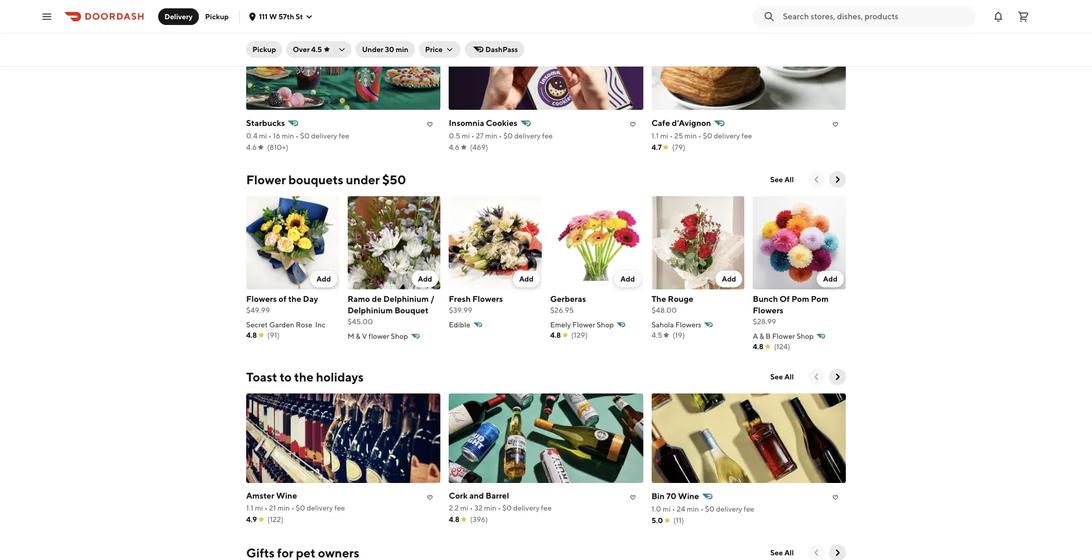 Task type: locate. For each thing, give the bounding box(es) containing it.
2 see all link from the top
[[765, 369, 801, 385]]

70
[[667, 492, 677, 501]]

for
[[277, 546, 294, 560]]

bouquets
[[289, 172, 344, 187]]

cookies
[[486, 118, 518, 128]]

flower down the (810+)
[[246, 172, 286, 187]]

flowers up $49.99
[[246, 294, 277, 304]]

1 vertical spatial the
[[294, 370, 314, 384]]

(11)
[[674, 517, 685, 525]]

& left b
[[760, 332, 765, 341]]

de
[[372, 294, 382, 304]]

1 see all from the top
[[771, 176, 794, 184]]

delphinium down de
[[348, 306, 393, 316]]

gerberas
[[551, 294, 586, 304]]

2 previous button of carousel image from the top
[[812, 372, 823, 382]]

pickup button down get
[[246, 41, 283, 58]]

flower up (124)
[[773, 332, 796, 341]]

4.8 down secret
[[246, 331, 257, 339]]

mi down cafe
[[661, 132, 669, 140]]

0 vertical spatial pickup
[[205, 12, 229, 21]]

4.8 down "emely"
[[551, 331, 561, 339]]

1.1
[[652, 132, 659, 140], [246, 504, 254, 512]]

amster wine 1.1 mi • 21 min • $​0 delivery fee
[[246, 491, 345, 512]]

all for $50
[[785, 176, 794, 184]]

0 vertical spatial 1.1
[[652, 132, 659, 140]]

1.0
[[652, 505, 662, 513]]

2 see from the top
[[771, 373, 784, 381]]

& for a
[[760, 332, 765, 341]]

1 & from the left
[[356, 332, 361, 341]]

delivery
[[311, 132, 338, 140], [515, 132, 541, 140], [714, 132, 741, 140], [307, 504, 333, 512], [514, 504, 540, 512], [716, 505, 743, 513]]

$20+
[[301, 26, 316, 33]]

4.6 for insomnia cookies
[[449, 143, 460, 152]]

1 vertical spatial next button of carousel image
[[833, 548, 843, 558]]

holidays
[[316, 370, 364, 384]]

add for ramo de delphinium / delphinium bouquet
[[418, 275, 433, 283]]

starbucks
[[246, 118, 285, 128]]

fee inside amster wine 1.1 mi • 21 min • $​0 delivery fee
[[335, 504, 345, 512]]

1 vertical spatial next button of carousel image
[[833, 372, 843, 382]]

delivery right 24
[[716, 505, 743, 513]]

0 vertical spatial previous button of carousel image
[[812, 175, 823, 185]]

delphinium up bouquet
[[384, 294, 429, 304]]

2 vertical spatial see all
[[771, 549, 794, 557]]

sahola
[[652, 321, 674, 329]]

3 see all link from the top
[[765, 545, 801, 561]]

1 see all link from the top
[[765, 171, 801, 188]]

$​0 inside amster wine 1.1 mi • 21 min • $​0 delivery fee
[[296, 504, 305, 512]]

0 horizontal spatial flower
[[246, 172, 286, 187]]

the inside toast to the holidays link
[[294, 370, 314, 384]]

get
[[261, 26, 272, 33]]

3 all from the top
[[785, 549, 794, 557]]

delivery right 25
[[714, 132, 741, 140]]

under 30 min button
[[356, 41, 415, 58]]

toast to the holidays link
[[246, 369, 364, 385]]

0.5
[[449, 132, 461, 140]]

0 horizontal spatial 4.5
[[311, 45, 322, 54]]

2 next button of carousel image from the top
[[833, 372, 843, 382]]

2 vertical spatial see
[[771, 549, 784, 557]]

4.6 down 0.4
[[246, 143, 257, 152]]

a
[[753, 332, 759, 341]]

• left 21
[[265, 504, 268, 512]]

1 horizontal spatial shop
[[597, 321, 614, 329]]

24
[[677, 505, 686, 513]]

1.1 up the 4.7
[[652, 132, 659, 140]]

all
[[785, 176, 794, 184], [785, 373, 794, 381], [785, 549, 794, 557]]

1.1 inside amster wine 1.1 mi • 21 min • $​0 delivery fee
[[246, 504, 254, 512]]

pickup right delivery button
[[205, 12, 229, 21]]

the inside flowers of the day $49.99
[[288, 294, 302, 304]]

2 4.6 from the left
[[449, 143, 460, 152]]

0 vertical spatial flower
[[246, 172, 286, 187]]

0 vertical spatial pickup button
[[199, 8, 235, 25]]

•
[[269, 132, 272, 140], [296, 132, 299, 140], [472, 132, 475, 140], [499, 132, 502, 140], [670, 132, 673, 140], [699, 132, 702, 140], [265, 504, 268, 512], [291, 504, 294, 512], [470, 504, 473, 512], [498, 504, 501, 512], [673, 505, 676, 513], [701, 505, 704, 513]]

mi right 2.2
[[461, 504, 469, 512]]

previous button of carousel image for toast to the holidays
[[812, 372, 823, 382]]

toast
[[246, 370, 277, 384]]

$​0 right '16' at the top left
[[300, 132, 310, 140]]

under 30 min
[[362, 45, 409, 54]]

1 horizontal spatial 1.1
[[652, 132, 659, 140]]

1 see from the top
[[771, 176, 784, 184]]

delivery up flower bouquets under $50
[[311, 132, 338, 140]]

3 add from the left
[[520, 275, 534, 283]]

pom
[[792, 294, 810, 304], [812, 294, 829, 304]]

3 see all from the top
[[771, 549, 794, 557]]

0 horizontal spatial 1.1
[[246, 504, 254, 512]]

mi for starbucks
[[259, 132, 267, 140]]

next button of carousel image
[[833, 0, 843, 9], [833, 548, 843, 558]]

$​0 down d'avignon
[[703, 132, 713, 140]]

1 vertical spatial flower
[[573, 321, 596, 329]]

1 horizontal spatial pickup button
[[246, 41, 283, 58]]

$​0
[[300, 132, 310, 140], [504, 132, 513, 140], [703, 132, 713, 140], [296, 504, 305, 512], [503, 504, 512, 512], [706, 505, 715, 513]]

4.5 inside button
[[311, 45, 322, 54]]

mi inside cork and barrel 2.2 mi • 32 min • $​0 delivery fee
[[461, 504, 469, 512]]

delivery up pet
[[307, 504, 333, 512]]

$39.99
[[449, 306, 473, 314]]

the right the to
[[294, 370, 314, 384]]

delivery inside cork and barrel 2.2 mi • 32 min • $​0 delivery fee
[[514, 504, 540, 512]]

0 vertical spatial next button of carousel image
[[833, 175, 843, 185]]

111
[[259, 12, 268, 21]]

pickup down get
[[253, 45, 276, 54]]

bunch
[[753, 294, 779, 304]]

2 vertical spatial see all link
[[765, 545, 801, 561]]

0 horizontal spatial shop
[[391, 332, 408, 341]]

4.8 down 2.2
[[449, 516, 460, 524]]

all for owners
[[785, 549, 794, 557]]

a & b flower shop
[[753, 332, 814, 341]]

$​0 down barrel
[[503, 504, 512, 512]]

1 horizontal spatial pickup
[[253, 45, 276, 54]]

flowers
[[246, 294, 277, 304], [473, 294, 503, 304], [753, 306, 784, 316], [676, 321, 702, 329]]

0 vertical spatial see
[[771, 176, 784, 184]]

1 pom from the left
[[792, 294, 810, 304]]

delphinium
[[384, 294, 429, 304], [348, 306, 393, 316]]

flower bouquets under $50
[[246, 172, 406, 187]]

1 next button of carousel image from the top
[[833, 0, 843, 9]]

1 vertical spatial see all
[[771, 373, 794, 381]]

$26.95
[[551, 306, 574, 314]]

min right 21
[[278, 504, 290, 512]]

1 vertical spatial see
[[771, 373, 784, 381]]

& left v
[[356, 332, 361, 341]]

secret garden rose  inc
[[246, 321, 326, 329]]

flowers up $28.99
[[753, 306, 784, 316]]

mi right 0.4
[[259, 132, 267, 140]]

emely
[[551, 321, 571, 329]]

previous button of carousel image
[[812, 175, 823, 185], [812, 372, 823, 382], [812, 548, 823, 558]]

1 horizontal spatial pom
[[812, 294, 829, 304]]

the
[[288, 294, 302, 304], [294, 370, 314, 384]]

fee for starbucks
[[339, 132, 350, 140]]

wine up 24
[[679, 492, 700, 501]]

2 all from the top
[[785, 373, 794, 381]]

0 horizontal spatial &
[[356, 332, 361, 341]]

on
[[292, 26, 300, 33]]

$​0 right 24
[[706, 505, 715, 513]]

shop right flower on the bottom of page
[[391, 332, 408, 341]]

0 vertical spatial all
[[785, 176, 794, 184]]

0.4
[[246, 132, 258, 140]]

$​0 for starbucks
[[300, 132, 310, 140]]

pickup
[[205, 12, 229, 21], [253, 45, 276, 54]]

see all link for owners
[[765, 545, 801, 561]]

2 vertical spatial all
[[785, 549, 794, 557]]

0 vertical spatial the
[[288, 294, 302, 304]]

cork
[[449, 491, 468, 501]]

next button of carousel image for previous button of carousel image
[[833, 0, 843, 9]]

0 vertical spatial see all
[[771, 176, 794, 184]]

0 horizontal spatial 4.6
[[246, 143, 257, 152]]

flowers inside fresh flowers $39.99
[[473, 294, 503, 304]]

0 vertical spatial 4.5
[[311, 45, 322, 54]]

4.8 down a
[[753, 343, 764, 351]]

flower
[[369, 332, 390, 341]]

1 all from the top
[[785, 176, 794, 184]]

see all for flower bouquets under $50
[[771, 176, 794, 184]]

min right 27
[[485, 132, 498, 140]]

wine up (122)
[[276, 491, 297, 501]]

see
[[771, 176, 784, 184], [771, 373, 784, 381], [771, 549, 784, 557]]

delivery right 32
[[514, 504, 540, 512]]

gifts for pet owners
[[246, 546, 360, 560]]

mi down amster
[[255, 504, 263, 512]]

min right 32
[[484, 504, 497, 512]]

4.5 right over
[[311, 45, 322, 54]]

2 horizontal spatial shop
[[797, 332, 814, 341]]

see for flower bouquets under $50
[[771, 176, 784, 184]]

emely flower shop
[[551, 321, 614, 329]]

add button
[[311, 271, 337, 287], [311, 271, 337, 287], [412, 271, 439, 287], [412, 271, 439, 287], [513, 271, 540, 287], [615, 271, 642, 287], [615, 271, 642, 287], [716, 271, 743, 287], [716, 271, 743, 287], [818, 271, 844, 287], [818, 271, 844, 287]]

$​0 down cookies
[[504, 132, 513, 140]]

next button of carousel image
[[833, 175, 843, 185], [833, 372, 843, 382]]

4.8 for gerberas
[[551, 331, 561, 339]]

shop
[[597, 321, 614, 329], [391, 332, 408, 341], [797, 332, 814, 341]]

6 add from the left
[[824, 275, 838, 283]]

1 horizontal spatial 4.6
[[449, 143, 460, 152]]

the right of
[[288, 294, 302, 304]]

flowers inside bunch of  pom pom flowers $28.99
[[753, 306, 784, 316]]

• left 27
[[472, 132, 475, 140]]

shop down bunch of  pom pom flowers $28.99
[[797, 332, 814, 341]]

0 horizontal spatial pickup button
[[199, 8, 235, 25]]

delivery for insomnia cookies
[[515, 132, 541, 140]]

1 next button of carousel image from the top
[[833, 175, 843, 185]]

shop right "emely"
[[597, 321, 614, 329]]

• down cookies
[[499, 132, 502, 140]]

get $4 off on $20+
[[261, 26, 316, 33]]

see for gifts for pet owners
[[771, 549, 784, 557]]

1 vertical spatial 1.1
[[246, 504, 254, 512]]

add
[[317, 275, 331, 283], [418, 275, 433, 283], [520, 275, 534, 283], [621, 275, 635, 283], [722, 275, 737, 283], [824, 275, 838, 283]]

27
[[476, 132, 484, 140]]

mi inside amster wine 1.1 mi • 21 min • $​0 delivery fee
[[255, 504, 263, 512]]

2 & from the left
[[760, 332, 765, 341]]

0 vertical spatial next button of carousel image
[[833, 0, 843, 9]]

1 vertical spatial previous button of carousel image
[[812, 372, 823, 382]]

3 previous button of carousel image from the top
[[812, 548, 823, 558]]

min right 25
[[685, 132, 697, 140]]

1 horizontal spatial &
[[760, 332, 765, 341]]

0 horizontal spatial pickup
[[205, 12, 229, 21]]

2 next button of carousel image from the top
[[833, 548, 843, 558]]

previous button of carousel image
[[812, 0, 823, 9]]

0.4 mi • 16 min • $​0 delivery fee
[[246, 132, 350, 140]]

4.6 down 0.5
[[449, 143, 460, 152]]

delivery down cookies
[[515, 132, 541, 140]]

4.6
[[246, 143, 257, 152], [449, 143, 460, 152]]

flowers up (19)
[[676, 321, 702, 329]]

2 vertical spatial previous button of carousel image
[[812, 548, 823, 558]]

4.8
[[246, 331, 257, 339], [551, 331, 561, 339], [753, 343, 764, 351], [449, 516, 460, 524]]

1 previous button of carousel image from the top
[[812, 175, 823, 185]]

flowers right fresh
[[473, 294, 503, 304]]

1 add from the left
[[317, 275, 331, 283]]

fee for cafe d'avignon
[[742, 132, 753, 140]]

insomnia
[[449, 118, 485, 128]]

gifts
[[246, 546, 275, 560]]

fresh flowers $39.99
[[449, 294, 503, 314]]

flower up (129)
[[573, 321, 596, 329]]

$49.99
[[246, 306, 270, 314]]

wine inside amster wine 1.1 mi • 21 min • $​0 delivery fee
[[276, 491, 297, 501]]

4.5 down sahola
[[652, 331, 663, 339]]

gerberas $26.95
[[551, 294, 586, 314]]

2 see all from the top
[[771, 373, 794, 381]]

1.1 mi • 25 min • $​0 delivery fee
[[652, 132, 753, 140]]

b
[[766, 332, 771, 341]]

fresh
[[449, 294, 471, 304]]

• left 25
[[670, 132, 673, 140]]

see all for gifts for pet owners
[[771, 549, 794, 557]]

• right '16' at the top left
[[296, 132, 299, 140]]

3 see from the top
[[771, 549, 784, 557]]

1 vertical spatial pickup
[[253, 45, 276, 54]]

4 add from the left
[[621, 275, 635, 283]]

1 vertical spatial see all link
[[765, 369, 801, 385]]

5 add from the left
[[722, 275, 737, 283]]

111 w 57th st button
[[249, 12, 314, 21]]

0 horizontal spatial pom
[[792, 294, 810, 304]]

1 vertical spatial pickup button
[[246, 41, 283, 58]]

1 horizontal spatial 4.5
[[652, 331, 663, 339]]

pet
[[296, 546, 316, 560]]

pickup button right delivery
[[199, 8, 235, 25]]

add for flowers of the day
[[317, 275, 331, 283]]

dashpass
[[486, 45, 518, 54]]

mi right 0.5
[[462, 132, 470, 140]]

day
[[303, 294, 318, 304]]

(810+)
[[267, 143, 289, 152]]

1 vertical spatial all
[[785, 373, 794, 381]]

2 vertical spatial flower
[[773, 332, 796, 341]]

notification bell image
[[993, 10, 1005, 23]]

0 horizontal spatial wine
[[276, 491, 297, 501]]

mi
[[259, 132, 267, 140], [462, 132, 470, 140], [661, 132, 669, 140], [255, 504, 263, 512], [461, 504, 469, 512], [663, 505, 671, 513]]

wine
[[276, 491, 297, 501], [679, 492, 700, 501]]

$28.99
[[753, 318, 777, 326]]

0 vertical spatial see all link
[[765, 171, 801, 188]]

$​0 right 21
[[296, 504, 305, 512]]

min right 30
[[396, 45, 409, 54]]

1 4.6 from the left
[[246, 143, 257, 152]]

2 add from the left
[[418, 275, 433, 283]]

1.1 up the 4.9
[[246, 504, 254, 512]]

mi right 1.0
[[663, 505, 671, 513]]

1 horizontal spatial flower
[[573, 321, 596, 329]]

4.6 for starbucks
[[246, 143, 257, 152]]



Task type: describe. For each thing, give the bounding box(es) containing it.
4.8 for bunch of  pom pom flowers
[[753, 343, 764, 351]]

delivery for starbucks
[[311, 132, 338, 140]]

21
[[269, 504, 276, 512]]

4.7
[[652, 143, 662, 152]]

25
[[675, 132, 684, 140]]

flower inside flower bouquets under $50 "link"
[[246, 172, 286, 187]]

next button of carousel image for previous button of carousel icon corresponding to gifts for pet owners
[[833, 548, 843, 558]]

(396)
[[470, 516, 488, 524]]

add for gerberas
[[621, 275, 635, 283]]

see all for toast to the holidays
[[771, 373, 794, 381]]

shop for m & v flower shop
[[391, 332, 408, 341]]

(79)
[[673, 143, 686, 152]]

previous button of carousel image for flower bouquets under $50
[[812, 175, 823, 185]]

w
[[269, 12, 277, 21]]

dashpass button
[[465, 41, 525, 58]]

0.5 mi • 27 min • $​0 delivery fee
[[449, 132, 553, 140]]

d'avignon
[[672, 118, 712, 128]]

1 horizontal spatial wine
[[679, 492, 700, 501]]

the for to
[[294, 370, 314, 384]]

• down barrel
[[498, 504, 501, 512]]

16
[[273, 132, 280, 140]]

see for toast to the holidays
[[771, 373, 784, 381]]

m & v flower shop
[[348, 332, 408, 341]]

(124)
[[775, 343, 791, 351]]

fee for insomnia cookies
[[542, 132, 553, 140]]

mi for cafe d'avignon
[[661, 132, 669, 140]]

flowers inside flowers of the day $49.99
[[246, 294, 277, 304]]

• left '16' at the top left
[[269, 132, 272, 140]]

price
[[425, 45, 443, 54]]

1 vertical spatial 4.5
[[652, 331, 663, 339]]

delivery button
[[158, 8, 199, 25]]

• right 24
[[701, 505, 704, 513]]

0 vertical spatial delphinium
[[384, 294, 429, 304]]

pickup for left pickup button
[[205, 12, 229, 21]]

bin
[[652, 492, 665, 501]]

price button
[[419, 41, 461, 58]]

min right 24
[[687, 505, 700, 513]]

min inside amster wine 1.1 mi • 21 min • $​0 delivery fee
[[278, 504, 290, 512]]

cafe d'avignon
[[652, 118, 712, 128]]

111 w 57th st
[[259, 12, 303, 21]]

• right 21
[[291, 504, 294, 512]]

delivery
[[165, 12, 193, 21]]

bin 70 wine
[[652, 492, 700, 501]]

m
[[348, 332, 355, 341]]

mi for bin 70 wine
[[663, 505, 671, 513]]

/
[[431, 294, 435, 304]]

edible
[[449, 321, 471, 329]]

barrel
[[486, 491, 510, 501]]

see all link for holidays
[[765, 369, 801, 385]]

0 items, open order cart image
[[1018, 10, 1030, 23]]

min inside button
[[396, 45, 409, 54]]

previous button of carousel image for gifts for pet owners
[[812, 548, 823, 558]]

delivery inside amster wine 1.1 mi • 21 min • $​0 delivery fee
[[307, 504, 333, 512]]

• left 32
[[470, 504, 473, 512]]

(469)
[[470, 143, 489, 152]]

30
[[385, 45, 395, 54]]

(91)
[[268, 331, 280, 339]]

$​0 for cafe d'avignon
[[703, 132, 713, 140]]

to
[[280, 370, 292, 384]]

1.0 mi • 24 min • $​0 delivery fee
[[652, 505, 755, 513]]

under
[[346, 172, 380, 187]]

$4
[[274, 26, 281, 33]]

the rouge $48.00
[[652, 294, 694, 314]]

$​0 inside cork and barrel 2.2 mi • 32 min • $​0 delivery fee
[[503, 504, 512, 512]]

and
[[470, 491, 484, 501]]

bouquet
[[395, 306, 429, 316]]

inc
[[315, 321, 326, 329]]

add for the rouge
[[722, 275, 737, 283]]

over
[[293, 45, 310, 54]]

under
[[362, 45, 384, 54]]

owners
[[318, 546, 360, 560]]

mi for insomnia cookies
[[462, 132, 470, 140]]

• left 24
[[673, 505, 676, 513]]

cafe
[[652, 118, 671, 128]]

garden
[[269, 321, 295, 329]]

cork and barrel 2.2 mi • 32 min • $​0 delivery fee
[[449, 491, 552, 512]]

secret
[[246, 321, 268, 329]]

the
[[652, 294, 667, 304]]

2 horizontal spatial flower
[[773, 332, 796, 341]]

1 vertical spatial delphinium
[[348, 306, 393, 316]]

$​0 for bin 70 wine
[[706, 505, 715, 513]]

flower bouquets under $50 link
[[246, 171, 406, 188]]

Store search: begin typing to search for stores available on DoorDash text field
[[783, 11, 970, 22]]

see all link for $50
[[765, 171, 801, 188]]

of
[[780, 294, 790, 304]]

rouge
[[668, 294, 694, 304]]

& for m
[[356, 332, 361, 341]]

flowers of the day $49.99
[[246, 294, 318, 314]]

shop for a & b flower shop
[[797, 332, 814, 341]]

min right '16' at the top left
[[282, 132, 294, 140]]

$48.00
[[652, 306, 677, 314]]

fee inside cork and barrel 2.2 mi • 32 min • $​0 delivery fee
[[541, 504, 552, 512]]

next button of carousel image for holidays
[[833, 372, 843, 382]]

fee for bin 70 wine
[[744, 505, 755, 513]]

amster
[[246, 491, 275, 501]]

2 pom from the left
[[812, 294, 829, 304]]

$​0 for insomnia cookies
[[504, 132, 513, 140]]

delivery for cafe d'avignon
[[714, 132, 741, 140]]

bunch of  pom pom flowers $28.99
[[753, 294, 829, 326]]

2.2
[[449, 504, 459, 512]]

$50
[[383, 172, 406, 187]]

(129)
[[572, 331, 588, 339]]

the for of
[[288, 294, 302, 304]]

over 4.5 button
[[287, 41, 352, 58]]

all for holidays
[[785, 373, 794, 381]]

(19)
[[673, 331, 685, 339]]

pickup for the right pickup button
[[253, 45, 276, 54]]

insomnia cookies
[[449, 118, 518, 128]]

open menu image
[[41, 10, 53, 23]]

4.8 for flowers of the day
[[246, 331, 257, 339]]

• down d'avignon
[[699, 132, 702, 140]]

over 4.5
[[293, 45, 322, 54]]

off
[[283, 26, 291, 33]]

(122)
[[268, 516, 284, 524]]

min inside cork and barrel 2.2 mi • 32 min • $​0 delivery fee
[[484, 504, 497, 512]]

4.9
[[246, 516, 257, 524]]

v
[[362, 332, 367, 341]]

gifts for pet owners link
[[246, 545, 360, 561]]

32
[[475, 504, 483, 512]]

add for bunch of  pom pom flowers
[[824, 275, 838, 283]]

next button of carousel image for $50
[[833, 175, 843, 185]]

delivery for bin 70 wine
[[716, 505, 743, 513]]



Task type: vqa. For each thing, say whether or not it's contained in the screenshot.


